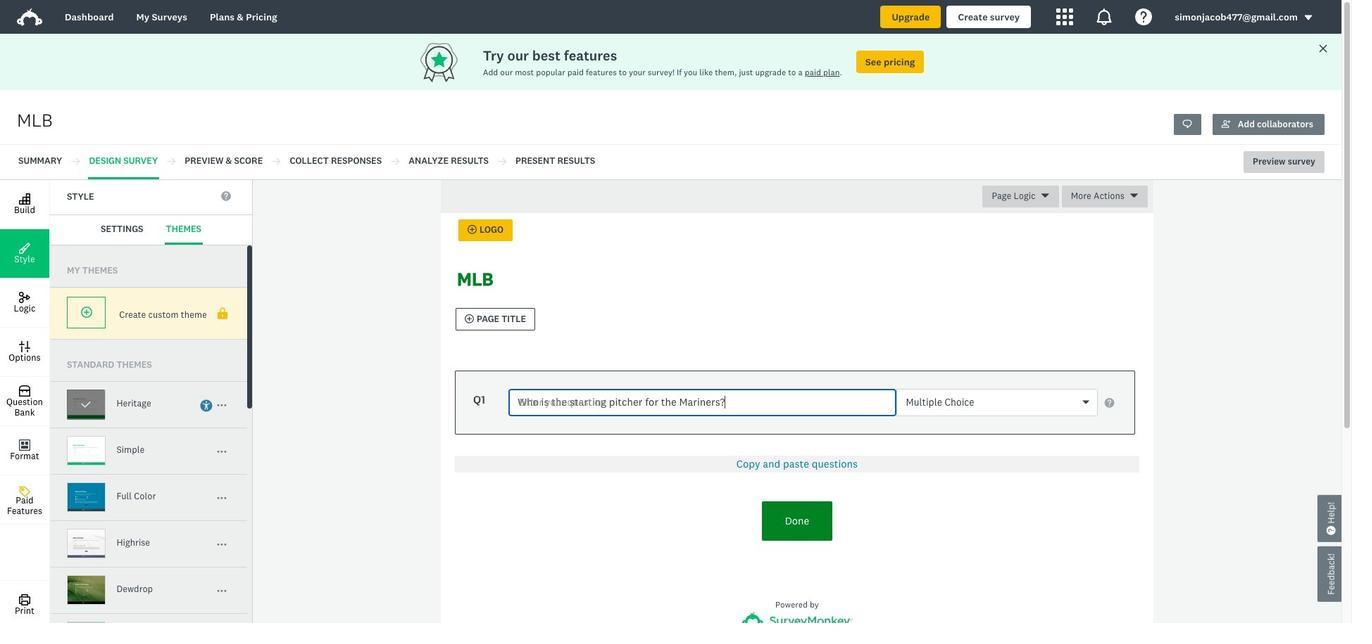 Task type: locate. For each thing, give the bounding box(es) containing it.
rewards image
[[417, 39, 483, 85]]

products icon image
[[1056, 8, 1073, 25], [1096, 8, 1113, 25]]

surveymonkey image
[[742, 613, 852, 624]]

0 horizontal spatial products icon image
[[1056, 8, 1073, 25]]

1 horizontal spatial products icon image
[[1096, 8, 1113, 25]]

help icon image
[[1135, 8, 1152, 25]]



Task type: vqa. For each thing, say whether or not it's contained in the screenshot.
Help Icon
yes



Task type: describe. For each thing, give the bounding box(es) containing it.
dropdown arrow image
[[1303, 13, 1313, 23]]

surveymonkey logo image
[[17, 8, 42, 26]]

1 products icon image from the left
[[1056, 8, 1073, 25]]

2 products icon image from the left
[[1096, 8, 1113, 25]]



